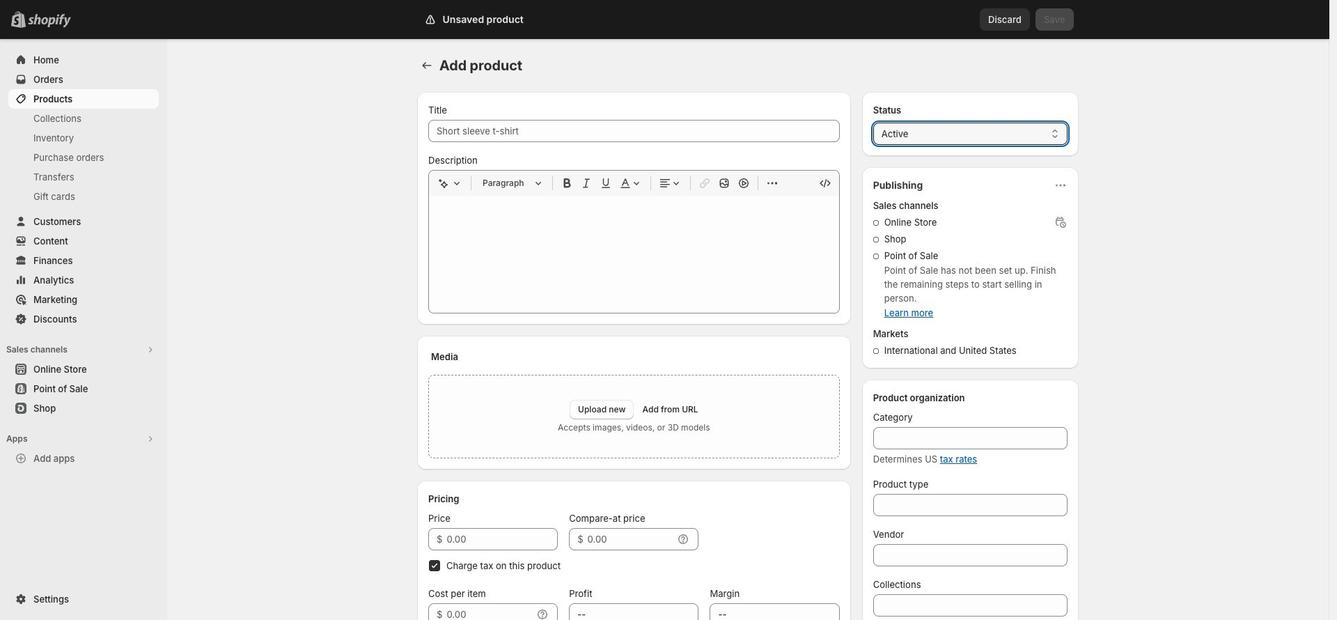 Task type: describe. For each thing, give the bounding box(es) containing it.
1 0.00 text field from the top
[[447, 528, 558, 550]]

2 0.00 text field from the top
[[447, 603, 533, 620]]

Short sleeve t-shirt text field
[[428, 120, 840, 142]]

shopify image
[[31, 14, 74, 28]]



Task type: locate. For each thing, give the bounding box(es) containing it.
  text field
[[588, 528, 674, 550]]

0.00 text field
[[447, 528, 558, 550], [447, 603, 533, 620]]

1 vertical spatial 0.00 text field
[[447, 603, 533, 620]]

0 vertical spatial 0.00 text field
[[447, 528, 558, 550]]

None text field
[[873, 494, 1068, 516], [569, 603, 699, 620], [710, 603, 840, 620], [873, 494, 1068, 516], [569, 603, 699, 620], [710, 603, 840, 620]]

None text field
[[873, 427, 1068, 449], [873, 544, 1068, 566], [873, 594, 1068, 617], [873, 427, 1068, 449], [873, 544, 1068, 566], [873, 594, 1068, 617]]



Task type: vqa. For each thing, say whether or not it's contained in the screenshot.
My Store Image on the right
no



